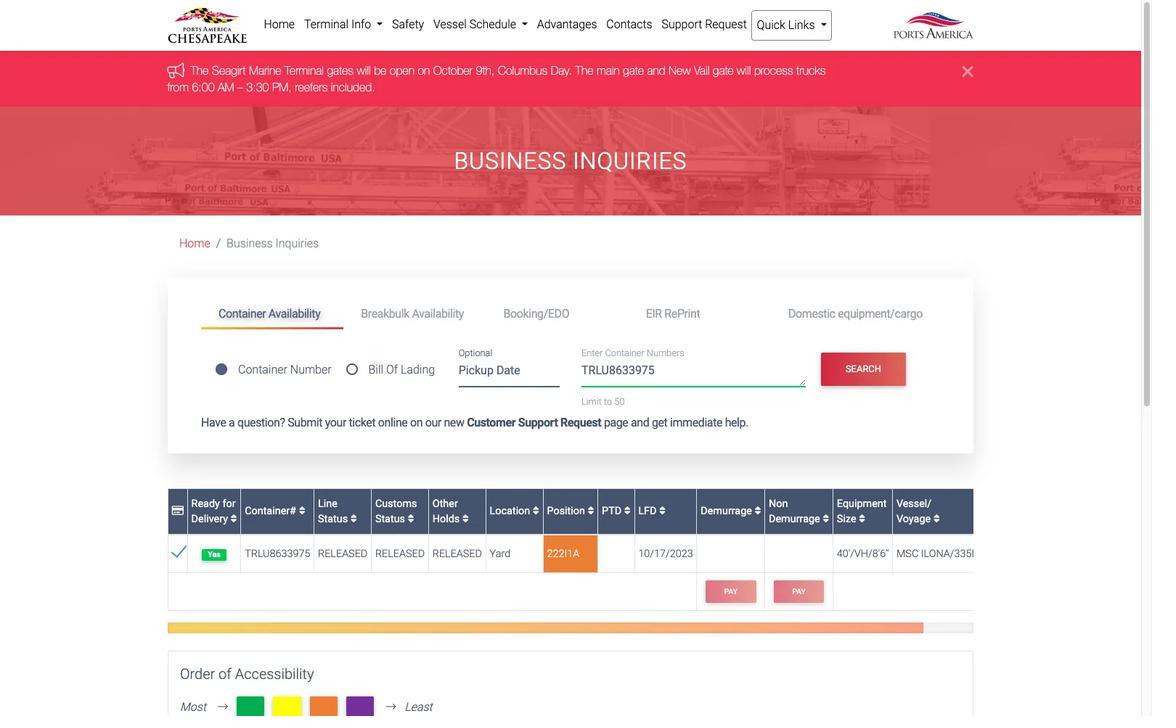 Task type: locate. For each thing, give the bounding box(es) containing it.
released
[[318, 548, 368, 561], [375, 548, 425, 561], [433, 548, 482, 561]]

0 vertical spatial on
[[418, 64, 431, 77]]

pm,
[[273, 80, 292, 94]]

lading
[[401, 363, 435, 377]]

sort image left lfd
[[625, 507, 631, 517]]

sort image for holds
[[463, 514, 469, 525]]

2 horizontal spatial released
[[433, 548, 482, 561]]

main
[[597, 64, 620, 77]]

other
[[433, 498, 458, 510]]

position link
[[547, 506, 595, 518]]

terminal info
[[304, 17, 374, 31]]

sort image left non
[[755, 507, 762, 517]]

from
[[168, 80, 189, 94]]

gate
[[624, 64, 645, 77], [714, 64, 735, 77]]

advantages
[[537, 17, 597, 31]]

delivery
[[191, 514, 228, 526]]

sort image inside lfd link
[[660, 507, 666, 517]]

availability up container number
[[269, 307, 321, 321]]

container availability
[[219, 307, 321, 321]]

0 horizontal spatial the
[[191, 64, 209, 77]]

sort image down customs
[[408, 514, 414, 525]]

request
[[705, 17, 747, 31], [561, 416, 602, 430]]

1 vertical spatial inquiries
[[276, 237, 319, 251]]

container# link
[[245, 506, 306, 518]]

0 horizontal spatial inquiries
[[276, 237, 319, 251]]

1 horizontal spatial gate
[[714, 64, 735, 77]]

1 vertical spatial request
[[561, 416, 602, 430]]

vessel schedule link
[[429, 10, 533, 39]]

sort image right voyage at the bottom right of the page
[[934, 514, 940, 525]]

1 horizontal spatial released
[[375, 548, 425, 561]]

sort image left ptd
[[588, 507, 595, 517]]

2 availability from the left
[[412, 307, 464, 321]]

status inside the customs status
[[375, 514, 405, 526]]

1 horizontal spatial home
[[264, 17, 295, 31]]

availability right breakbulk
[[412, 307, 464, 321]]

1 vertical spatial support
[[518, 416, 558, 430]]

on
[[418, 64, 431, 77], [410, 416, 423, 430]]

on right open
[[418, 64, 431, 77]]

bill of lading
[[369, 363, 435, 377]]

1 status from the left
[[318, 514, 348, 526]]

quick links link
[[752, 10, 832, 41]]

question?
[[237, 416, 285, 430]]

released down "line status"
[[318, 548, 368, 561]]

1 vertical spatial container
[[605, 348, 645, 359]]

1 vertical spatial home
[[179, 237, 210, 251]]

sort image left position
[[533, 507, 540, 517]]

ptd
[[602, 506, 625, 518]]

vessel/
[[897, 498, 932, 510]]

demurrage
[[701, 506, 755, 518], [769, 514, 821, 526]]

terminal inside terminal info link
[[304, 17, 349, 31]]

0 horizontal spatial released
[[318, 548, 368, 561]]

3:30
[[247, 80, 269, 94]]

sort image inside location link
[[533, 507, 540, 517]]

sort image right holds
[[463, 514, 469, 525]]

sort image
[[299, 507, 306, 517], [533, 507, 540, 517], [588, 507, 595, 517], [625, 507, 631, 517], [660, 507, 666, 517], [231, 514, 237, 525], [408, 514, 414, 525], [823, 514, 830, 525], [859, 514, 866, 525]]

sort image up the 10/17/2023
[[660, 507, 666, 517]]

on left our
[[410, 416, 423, 430]]

container for container availability
[[219, 307, 266, 321]]

the up 6:00
[[191, 64, 209, 77]]

number
[[290, 363, 332, 377]]

long arrow right image
[[212, 702, 234, 714]]

1 horizontal spatial business inquiries
[[454, 147, 688, 175]]

demurrage left non
[[701, 506, 755, 518]]

position
[[547, 506, 588, 518]]

line
[[318, 498, 338, 510]]

request down limit on the bottom right of page
[[561, 416, 602, 430]]

to
[[604, 396, 613, 407]]

container
[[219, 307, 266, 321], [605, 348, 645, 359], [238, 363, 288, 377]]

demurrage down non
[[769, 514, 821, 526]]

status inside "line status"
[[318, 514, 348, 526]]

2 released from the left
[[375, 548, 425, 561]]

support
[[662, 17, 703, 31], [518, 416, 558, 430]]

0 vertical spatial inquiries
[[573, 147, 688, 175]]

and inside the seagirt marine terminal gates will be open on october 9th, columbus day. the main gate and new vail gate will process trucks from 6:00 am – 3:30 pm, reefers included.
[[648, 64, 666, 77]]

0 vertical spatial home link
[[259, 10, 300, 39]]

credit card image
[[172, 507, 184, 517]]

0 vertical spatial container
[[219, 307, 266, 321]]

quick
[[757, 18, 786, 32]]

container right enter
[[605, 348, 645, 359]]

have
[[201, 416, 226, 430]]

0 vertical spatial and
[[648, 64, 666, 77]]

sort image
[[755, 507, 762, 517], [351, 514, 357, 525], [463, 514, 469, 525], [934, 514, 940, 525]]

40'/vh/8'6"
[[837, 548, 889, 561]]

the
[[191, 64, 209, 77], [576, 64, 594, 77]]

released down holds
[[433, 548, 482, 561]]

equipment
[[837, 498, 887, 510]]

0 horizontal spatial request
[[561, 416, 602, 430]]

included.
[[331, 80, 376, 94]]

contacts
[[607, 17, 653, 31]]

the right day.
[[576, 64, 594, 77]]

and left "new"
[[648, 64, 666, 77]]

safety link
[[388, 10, 429, 39]]

2 status from the left
[[375, 514, 405, 526]]

sort image inside ptd link
[[625, 507, 631, 517]]

0 vertical spatial request
[[705, 17, 747, 31]]

home for the right home link
[[264, 17, 295, 31]]

will
[[357, 64, 371, 77], [738, 64, 752, 77]]

0 horizontal spatial availability
[[269, 307, 321, 321]]

terminal left info
[[304, 17, 349, 31]]

status down customs
[[375, 514, 405, 526]]

–
[[238, 80, 244, 94]]

sort image inside demurrage link
[[755, 507, 762, 517]]

most
[[180, 701, 206, 715]]

mt
[[242, 699, 259, 716], [279, 699, 296, 716], [315, 699, 332, 716], [352, 699, 369, 716]]

enter
[[582, 348, 603, 359]]

process
[[755, 64, 794, 77]]

1 horizontal spatial business
[[454, 147, 567, 175]]

sort image left line
[[299, 507, 306, 517]]

on inside the seagirt marine terminal gates will be open on october 9th, columbus day. the main gate and new vail gate will process trucks from 6:00 am – 3:30 pm, reefers included.
[[418, 64, 431, 77]]

terminal inside the seagirt marine terminal gates will be open on october 9th, columbus day. the main gate and new vail gate will process trucks from 6:00 am – 3:30 pm, reefers included.
[[285, 64, 324, 77]]

terminal info link
[[300, 10, 388, 39]]

1 vertical spatial business inquiries
[[227, 237, 319, 251]]

4 mt from the left
[[352, 699, 369, 716]]

search
[[846, 364, 882, 375]]

1 availability from the left
[[269, 307, 321, 321]]

container#
[[245, 506, 299, 518]]

availability
[[269, 307, 321, 321], [412, 307, 464, 321]]

sort image for status
[[351, 514, 357, 525]]

1 horizontal spatial will
[[738, 64, 752, 77]]

day.
[[551, 64, 573, 77]]

terminal up reefers
[[285, 64, 324, 77]]

request left quick
[[705, 17, 747, 31]]

eir
[[646, 307, 662, 321]]

and left get
[[631, 416, 650, 430]]

1 horizontal spatial request
[[705, 17, 747, 31]]

0 horizontal spatial support
[[518, 416, 558, 430]]

long arrow right image
[[380, 702, 402, 714]]

the seagirt marine terminal gates will be open on october 9th, columbus day. the main gate and new vail gate will process trucks from 6:00 am – 3:30 pm, reefers included. link
[[168, 64, 827, 94]]

0 vertical spatial terminal
[[304, 17, 349, 31]]

0 horizontal spatial business
[[227, 237, 273, 251]]

status down line
[[318, 514, 348, 526]]

seagirt
[[212, 64, 246, 77]]

1 horizontal spatial status
[[375, 514, 405, 526]]

will left process
[[738, 64, 752, 77]]

1 horizontal spatial support
[[662, 17, 703, 31]]

support up "new"
[[662, 17, 703, 31]]

1 vertical spatial terminal
[[285, 64, 324, 77]]

support right the customer
[[518, 416, 558, 430]]

demurrage inside non demurrage
[[769, 514, 821, 526]]

for
[[223, 498, 236, 510]]

will left be
[[357, 64, 371, 77]]

gate right vail
[[714, 64, 735, 77]]

released down the customs status
[[375, 548, 425, 561]]

0 vertical spatial support
[[662, 17, 703, 31]]

open
[[390, 64, 415, 77]]

sort image down equipment
[[859, 514, 866, 525]]

0 horizontal spatial will
[[357, 64, 371, 77]]

least
[[405, 701, 433, 715]]

business
[[454, 147, 567, 175], [227, 237, 273, 251]]

vessel/ voyage
[[897, 498, 934, 526]]

0 horizontal spatial business inquiries
[[227, 237, 319, 251]]

1 vertical spatial business
[[227, 237, 273, 251]]

1 mt from the left
[[242, 699, 259, 716]]

page
[[604, 416, 629, 430]]

availability for breakbulk availability
[[412, 307, 464, 321]]

order
[[180, 666, 215, 683]]

equipment size
[[837, 498, 887, 526]]

1 horizontal spatial inquiries
[[573, 147, 688, 175]]

1 horizontal spatial demurrage
[[769, 514, 821, 526]]

booking/edo link
[[486, 301, 629, 328]]

our
[[425, 416, 442, 430]]

0 horizontal spatial home
[[179, 237, 210, 251]]

non demurrage
[[769, 498, 823, 526]]

home link
[[259, 10, 300, 39], [179, 237, 210, 251]]

1 horizontal spatial the
[[576, 64, 594, 77]]

lfd link
[[639, 506, 666, 518]]

yard
[[490, 548, 511, 561]]

0 horizontal spatial gate
[[624, 64, 645, 77]]

0 horizontal spatial home link
[[179, 237, 210, 251]]

1 gate from the left
[[624, 64, 645, 77]]

2 vertical spatial container
[[238, 363, 288, 377]]

sort image down for at bottom left
[[231, 514, 237, 525]]

1 horizontal spatial availability
[[412, 307, 464, 321]]

gate right main
[[624, 64, 645, 77]]

container up container number
[[219, 307, 266, 321]]

customs
[[375, 498, 417, 510]]

and
[[648, 64, 666, 77], [631, 416, 650, 430]]

0 vertical spatial home
[[264, 17, 295, 31]]

0 horizontal spatial status
[[318, 514, 348, 526]]

container left number
[[238, 363, 288, 377]]

sort image left the customs status
[[351, 514, 357, 525]]



Task type: describe. For each thing, give the bounding box(es) containing it.
2 the from the left
[[576, 64, 594, 77]]

the seagirt marine terminal gates will be open on october 9th, columbus day. the main gate and new vail gate will process trucks from 6:00 am – 3:30 pm, reefers included.
[[168, 64, 827, 94]]

reprint
[[665, 307, 701, 321]]

online
[[378, 416, 408, 430]]

Enter Container Numbers text field
[[582, 362, 806, 387]]

the seagirt marine terminal gates will be open on october 9th, columbus day. the main gate and new vail gate will process trucks from 6:00 am – 3:30 pm, reefers included. alert
[[0, 51, 1142, 107]]

domestic equipment/cargo
[[789, 307, 923, 321]]

container for container number
[[238, 363, 288, 377]]

support request
[[662, 17, 747, 31]]

holds
[[433, 514, 460, 526]]

schedule
[[470, 17, 516, 31]]

msc
[[897, 548, 919, 561]]

container number
[[238, 363, 332, 377]]

container availability link
[[201, 301, 344, 330]]

2 mt from the left
[[279, 699, 296, 716]]

breakbulk availability link
[[344, 301, 486, 328]]

domestic equipment/cargo link
[[771, 301, 941, 328]]

enter container numbers
[[582, 348, 685, 359]]

booking/edo
[[504, 307, 570, 321]]

immediate
[[670, 416, 723, 430]]

1 released from the left
[[318, 548, 368, 561]]

bullhorn image
[[168, 62, 191, 78]]

1 vertical spatial on
[[410, 416, 423, 430]]

get
[[652, 416, 668, 430]]

2 will from the left
[[738, 64, 752, 77]]

eir reprint
[[646, 307, 701, 321]]

10/17/2023
[[639, 548, 693, 561]]

links
[[789, 18, 815, 32]]

sort image left size
[[823, 514, 830, 525]]

customer support request link
[[467, 416, 602, 430]]

3 released from the left
[[433, 548, 482, 561]]

contacts link
[[602, 10, 657, 39]]

bill
[[369, 363, 384, 377]]

sort image for voyage
[[934, 514, 940, 525]]

1 horizontal spatial home link
[[259, 10, 300, 39]]

your
[[325, 416, 346, 430]]

info
[[352, 17, 371, 31]]

222i1a
[[547, 548, 580, 561]]

sort image inside container# link
[[299, 507, 306, 517]]

9th,
[[477, 64, 495, 77]]

vessel schedule
[[434, 17, 519, 31]]

home for home link to the bottom
[[179, 237, 210, 251]]

a
[[229, 416, 235, 430]]

vessel
[[434, 17, 467, 31]]

lfd
[[639, 506, 660, 518]]

other holds
[[433, 498, 463, 526]]

customer
[[467, 416, 516, 430]]

ilona/335r
[[922, 548, 979, 561]]

support request link
[[657, 10, 752, 39]]

order of accessibility
[[180, 666, 314, 683]]

vail
[[695, 64, 710, 77]]

trlu8633975
[[245, 548, 310, 561]]

Optional text field
[[459, 359, 560, 388]]

1 vertical spatial home link
[[179, 237, 210, 251]]

non
[[769, 498, 789, 510]]

of
[[219, 666, 232, 683]]

0 vertical spatial business inquiries
[[454, 147, 688, 175]]

domestic
[[789, 307, 836, 321]]

numbers
[[647, 348, 685, 359]]

columbus
[[498, 64, 548, 77]]

2 gate from the left
[[714, 64, 735, 77]]

0 horizontal spatial demurrage
[[701, 506, 755, 518]]

demurrage link
[[701, 506, 762, 518]]

0 vertical spatial business
[[454, 147, 567, 175]]

size
[[837, 514, 857, 526]]

1 the from the left
[[191, 64, 209, 77]]

yes
[[208, 551, 221, 560]]

voyage
[[897, 514, 931, 526]]

availability for container availability
[[269, 307, 321, 321]]

limit to 50
[[582, 396, 625, 407]]

new
[[444, 416, 465, 430]]

ticket
[[349, 416, 376, 430]]

marine
[[249, 64, 282, 77]]

of
[[386, 363, 398, 377]]

be
[[375, 64, 387, 77]]

help.
[[725, 416, 749, 430]]

submit
[[288, 416, 323, 430]]

close image
[[963, 63, 974, 80]]

ptd link
[[602, 506, 631, 518]]

eir reprint link
[[629, 301, 771, 328]]

sort image inside position link
[[588, 507, 595, 517]]

new
[[669, 64, 692, 77]]

location link
[[490, 506, 540, 518]]

status for line
[[318, 514, 348, 526]]

limit
[[582, 396, 602, 407]]

50
[[615, 396, 625, 407]]

reefers
[[295, 80, 328, 94]]

msc ilona/335r
[[897, 548, 979, 561]]

have a question? submit your ticket online on our new customer support request page and get immediate help.
[[201, 416, 749, 430]]

location
[[490, 506, 533, 518]]

3 mt from the left
[[315, 699, 332, 716]]

1 will from the left
[[357, 64, 371, 77]]

1 vertical spatial and
[[631, 416, 650, 430]]

ready for delivery
[[191, 498, 236, 526]]

6:00
[[192, 80, 215, 94]]

status for customs
[[375, 514, 405, 526]]



Task type: vqa. For each thing, say whether or not it's contained in the screenshot.
topmost move
no



